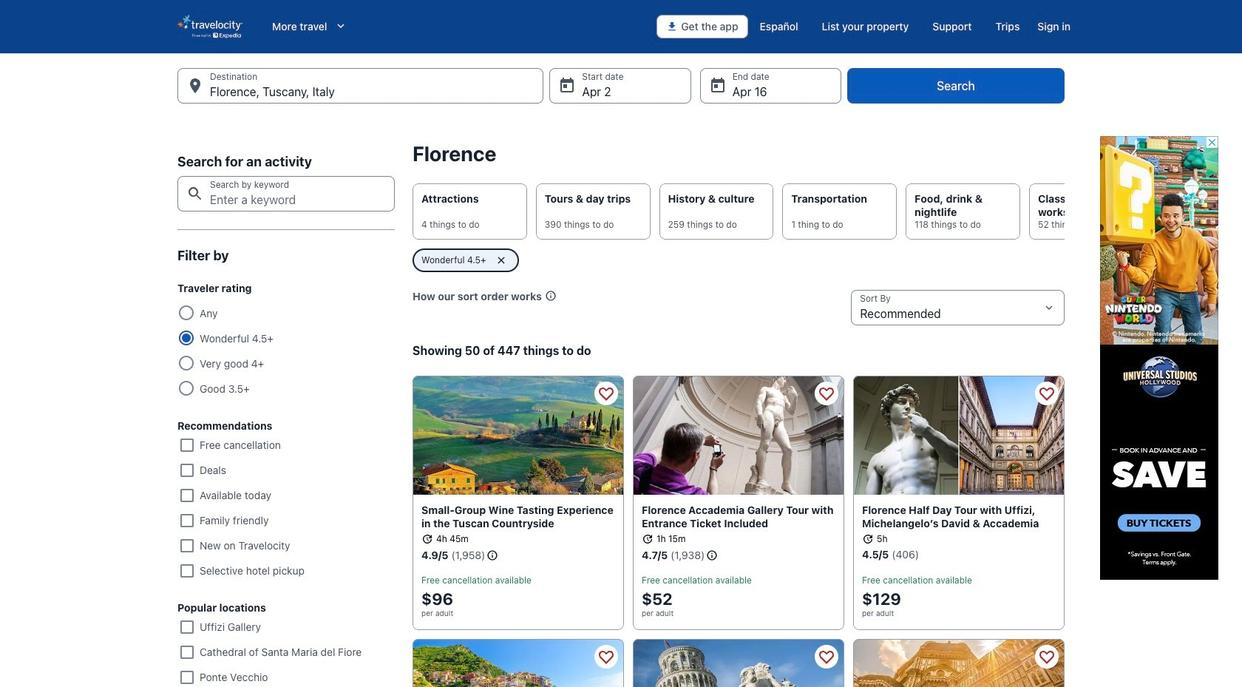 Task type: locate. For each thing, give the bounding box(es) containing it.
travelocity logo image
[[178, 15, 243, 38]]

more information about reviews image right 4.7 out of 5 with 1938 reviews element
[[705, 550, 718, 563]]

more information about reviews image
[[486, 550, 499, 563], [705, 550, 718, 563]]

1 horizontal spatial more information about reviews image
[[705, 550, 718, 563]]

4.7 out of 5 with 1938 reviews element
[[642, 549, 668, 562]]

0 horizontal spatial more information about reviews image
[[486, 550, 499, 563]]

more information about reviews image right 4.9 out of 5 with 1958 reviews element
[[486, 550, 499, 563]]

more information about reviews image for 4.7 out of 5 with 1938 reviews element
[[705, 550, 718, 563]]

xsmall image for florence accademia gallery tour with entrance ticket included image at bottom
[[642, 533, 654, 545]]

xsmall image for florence half day tour with uffizi, michelangelo's david & accademia image
[[863, 533, 874, 545]]

xsmall image for small-group wine tasting experience in the tuscan countryside image
[[422, 533, 433, 545]]

2 more information about reviews image from the left
[[705, 550, 718, 563]]

Enter a keyword text field
[[178, 176, 395, 212]]

florence accademia gallery tour with entrance ticket included image
[[633, 376, 845, 495]]

1 more information about reviews image from the left
[[486, 550, 499, 563]]

the best tour in florence: renaissance and medici tales image
[[854, 639, 1065, 687]]

xsmall image
[[545, 290, 557, 302], [422, 533, 433, 545], [642, 533, 654, 545], [863, 533, 874, 545]]



Task type: vqa. For each thing, say whether or not it's contained in the screenshot.
4.7 out of 5 with 1938 reviews Element
yes



Task type: describe. For each thing, give the bounding box(es) containing it.
download the app button image
[[667, 21, 679, 33]]

next image
[[1056, 203, 1074, 220]]

florence half day tour with uffizi, michelangelo's david & accademia image
[[854, 376, 1065, 495]]

small-group wine tasting experience in the tuscan countryside image
[[413, 376, 624, 495]]

more information about reviews image for 4.9 out of 5 with 1958 reviews element
[[486, 550, 499, 563]]

previous image
[[404, 203, 422, 220]]

4.9 out of 5 with 1958 reviews element
[[422, 549, 449, 562]]

cinque terre and pisa day trip from florence image
[[413, 639, 624, 687]]

the best of tuscany in one day sightseeing tour image
[[633, 639, 845, 687]]

4.5 out of 5 with 406 reviews element
[[863, 548, 889, 561]]



